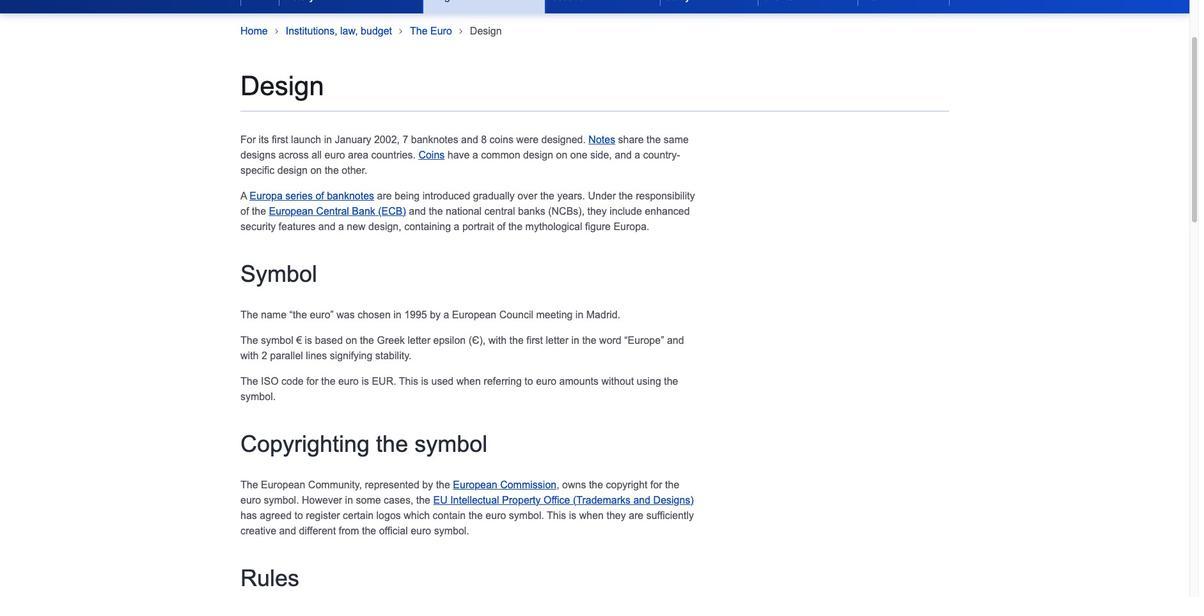 Task type: describe. For each thing, give the bounding box(es) containing it.
iso
[[261, 376, 279, 387]]

a
[[241, 191, 247, 202]]

the for the symbol € is based on the greek letter epsilon (є), with the first letter in the word "europe" and with 2 parallel lines signifying stability.
[[241, 335, 258, 346]]

coins
[[419, 150, 445, 161]]

under
[[588, 191, 616, 202]]

a up epsilon
[[444, 310, 449, 320]]

launch
[[291, 134, 321, 145]]

designs
[[241, 150, 276, 161]]

cases,
[[384, 495, 414, 506]]

in right launch
[[324, 134, 332, 145]]

home link
[[241, 24, 268, 39]]

1 vertical spatial symbol
[[415, 431, 488, 457]]

the up (trademarks
[[589, 480, 603, 491]]

certain
[[343, 510, 374, 521]]

copyrighting the symbol
[[241, 431, 488, 457]]

euro down the intellectual
[[486, 510, 506, 521]]

enhanced
[[645, 206, 690, 217]]

the up include
[[619, 191, 633, 202]]

a right have
[[473, 150, 478, 161]]

agreed
[[260, 510, 292, 521]]

is left the eur.
[[362, 376, 369, 387]]

have a common design on one side, and a country- specific design on the other.
[[241, 150, 680, 176]]

(ecb)
[[378, 206, 406, 217]]

creative
[[241, 526, 276, 537]]

for inside , owns the copyright for the euro symbol. however in some cases, the
[[651, 480, 663, 491]]

contain
[[433, 510, 466, 521]]

euro
[[431, 26, 452, 36]]

0 horizontal spatial first
[[272, 134, 288, 145]]

lines
[[306, 351, 327, 361]]

community,
[[308, 480, 362, 491]]

eur.
[[372, 376, 396, 387]]

were
[[517, 134, 539, 145]]

the for the iso code for the euro is eur. this is used when referring to euro amounts without using the symbol.
[[241, 376, 258, 387]]

and down central
[[319, 221, 336, 232]]

owns
[[562, 480, 586, 491]]

across
[[279, 150, 309, 161]]

european up the intellectual
[[453, 480, 498, 491]]

being
[[395, 191, 420, 202]]

2 horizontal spatial on
[[556, 150, 568, 161]]

a left the new
[[338, 221, 344, 232]]

from
[[339, 526, 359, 537]]

1 vertical spatial banknotes
[[327, 191, 374, 202]]

the up security
[[252, 206, 266, 217]]

the for the name "the euro" was chosen in 1995 by a european council meeting in madrid.
[[241, 310, 258, 320]]

is inside eu intellectual property office (trademarks and designs) has agreed to register certain logos which contain the euro symbol. this is when they are sufficiently creative and different from the official euro symbol.
[[569, 510, 577, 521]]

include
[[610, 206, 642, 217]]

to inside the iso code for the euro is eur. this is used when referring to euro amounts without using the symbol.
[[525, 376, 533, 387]]

the right the using on the bottom right of the page
[[664, 376, 679, 387]]

europa
[[250, 191, 283, 202]]

budget
[[361, 26, 392, 36]]

european central bank (ecb) link
[[269, 206, 406, 217]]

code
[[282, 376, 304, 387]]

register
[[306, 510, 340, 521]]

european up agreed
[[261, 480, 305, 491]]

a down national on the left top of the page
[[454, 221, 460, 232]]

0 vertical spatial of
[[316, 191, 324, 202]]

common
[[481, 150, 521, 161]]

in left the 1995
[[394, 310, 402, 320]]

the european community, represented by the european commission
[[241, 480, 557, 491]]

8
[[481, 134, 487, 145]]

different
[[299, 526, 336, 537]]

and down being
[[409, 206, 426, 217]]

and down copyright on the right bottom of the page
[[634, 495, 651, 506]]

portrait
[[462, 221, 494, 232]]

european central bank (ecb)
[[269, 206, 406, 217]]

central
[[316, 206, 349, 217]]

years.
[[558, 191, 585, 202]]

in inside , owns the copyright for the euro symbol. however in some cases, the
[[345, 495, 353, 506]]

the up designs)
[[665, 480, 680, 491]]

1 vertical spatial by
[[422, 480, 433, 491]]

eu intellectual property office (trademarks and designs) has agreed to register certain logos which contain the euro symbol. this is when they are sufficiently creative and different from the official euro symbol.
[[241, 495, 694, 537]]

euro down which at the left of the page
[[411, 526, 431, 537]]

institutions,
[[286, 26, 338, 36]]

intellectual
[[451, 495, 499, 506]]

official
[[379, 526, 408, 537]]

new
[[347, 221, 366, 232]]

symbol. inside the iso code for the euro is eur. this is used when referring to euro amounts without using the symbol.
[[241, 391, 276, 402]]

the down lines
[[321, 376, 336, 387]]

1 vertical spatial on
[[311, 165, 322, 176]]

2 letter from the left
[[546, 335, 569, 346]]

for
[[241, 134, 256, 145]]

of inside 'are being introduced gradually over the years. under the responsibility of the'
[[241, 206, 249, 217]]

sufficiently
[[647, 510, 694, 521]]

european commission link
[[453, 480, 557, 491]]

2xs image for institutions, law, budget
[[397, 28, 405, 35]]

0 horizontal spatial with
[[241, 351, 259, 361]]

property
[[502, 495, 541, 506]]

other.
[[342, 165, 367, 176]]

7
[[403, 134, 408, 145]]

0 vertical spatial design
[[470, 26, 502, 36]]

was
[[337, 310, 355, 320]]

specific
[[241, 165, 275, 176]]

the euro link
[[410, 24, 452, 39]]

the iso code for the euro is eur. this is used when referring to euro amounts without using the symbol.
[[241, 376, 679, 402]]

share the same designs across all euro area countries.
[[241, 134, 689, 161]]

in inside the symbol € is based on the greek letter epsilon (є), with the first letter in the word "europe" and with 2 parallel lines signifying stability.
[[572, 335, 580, 346]]

the up containing
[[429, 206, 443, 217]]

commission
[[500, 480, 557, 491]]

have
[[448, 150, 470, 161]]

home
[[241, 26, 268, 36]]

the name "the euro" was chosen in 1995 by a european council meeting in madrid.
[[241, 310, 621, 320]]

designed.
[[542, 134, 586, 145]]

institutions, law, budget link
[[286, 24, 392, 39]]

the right 'over'
[[540, 191, 555, 202]]

the for the euro
[[410, 26, 428, 36]]

of inside 'and the national central banks (ncbs), they include enhanced security features and a new design, containing a portrait of the mythological figure europa.'
[[497, 221, 506, 232]]

they inside 'and the national central banks (ncbs), they include enhanced security features and a new design, containing a portrait of the mythological figure europa.'
[[588, 206, 607, 217]]

greek
[[377, 335, 405, 346]]

is left used
[[421, 376, 429, 387]]

the down central
[[509, 221, 523, 232]]

design,
[[369, 221, 402, 232]]

the up signifying
[[360, 335, 374, 346]]

eu intellectual property office (trademarks and designs) link
[[433, 495, 694, 506]]

1995
[[404, 310, 427, 320]]



Task type: locate. For each thing, give the bounding box(es) containing it.
with left 2
[[241, 351, 259, 361]]

0 horizontal spatial when
[[457, 376, 481, 387]]

security
[[241, 221, 276, 232]]

eu
[[433, 495, 448, 506]]

are inside eu intellectual property office (trademarks and designs) has agreed to register certain logos which contain the euro symbol. this is when they are sufficiently creative and different from the official euro symbol.
[[629, 510, 644, 521]]

the symbol € is based on the greek letter epsilon (є), with the first letter in the word "europe" and with 2 parallel lines signifying stability.
[[241, 335, 684, 361]]

they inside eu intellectual property office (trademarks and designs) has agreed to register certain logos which contain the euro symbol. this is when they are sufficiently creative and different from the official euro symbol.
[[607, 510, 626, 521]]

national
[[446, 206, 482, 217]]

1 vertical spatial this
[[547, 510, 566, 521]]

and left 8
[[461, 134, 478, 145]]

first right its
[[272, 134, 288, 145]]

banknotes up european central bank (ecb) link
[[327, 191, 374, 202]]

gradually
[[473, 191, 515, 202]]

the up which at the left of the page
[[416, 495, 431, 506]]

2xs image
[[457, 28, 465, 35]]

euro left amounts
[[536, 376, 557, 387]]

0 vertical spatial with
[[489, 335, 507, 346]]

0 vertical spatial to
[[525, 376, 533, 387]]

0 vertical spatial by
[[430, 310, 441, 320]]

of down the a
[[241, 206, 249, 217]]

of
[[316, 191, 324, 202], [241, 206, 249, 217], [497, 221, 506, 232]]

by right the 1995
[[430, 310, 441, 320]]

this down office
[[547, 510, 566, 521]]

1 horizontal spatial first
[[527, 335, 543, 346]]

the down council
[[510, 335, 524, 346]]

are being introduced gradually over the years. under the responsibility of the
[[241, 191, 695, 217]]

central
[[485, 206, 515, 217]]

banknotes
[[411, 134, 459, 145], [327, 191, 374, 202]]

the euro
[[410, 26, 452, 36]]

the inside the 'the euro' link
[[410, 26, 428, 36]]

this inside eu intellectual property office (trademarks and designs) has agreed to register certain logos which contain the euro symbol. this is when they are sufficiently creative and different from the official euro symbol.
[[547, 510, 566, 521]]

1 letter from the left
[[408, 335, 431, 346]]

1 horizontal spatial symbol
[[415, 431, 488, 457]]

and
[[461, 134, 478, 145], [615, 150, 632, 161], [409, 206, 426, 217], [319, 221, 336, 232], [667, 335, 684, 346], [634, 495, 651, 506], [279, 526, 296, 537]]

euro inside , owns the copyright for the euro symbol. however in some cases, the
[[241, 495, 261, 506]]

2 vertical spatial on
[[346, 335, 357, 346]]

is
[[305, 335, 312, 346], [362, 376, 369, 387], [421, 376, 429, 387], [569, 510, 577, 521]]

letter down "meeting"
[[546, 335, 569, 346]]

, owns the copyright for the euro symbol. however in some cases, the
[[241, 480, 680, 506]]

design right 2xs icon
[[470, 26, 502, 36]]

the left iso
[[241, 376, 258, 387]]

and right word "europe"
[[667, 335, 684, 346]]

however
[[302, 495, 342, 506]]

is down eu intellectual property office (trademarks and designs) link
[[569, 510, 577, 521]]

0 vertical spatial banknotes
[[411, 134, 459, 145]]

a down share
[[635, 150, 641, 161]]

0 vertical spatial are
[[377, 191, 392, 202]]

0 horizontal spatial design
[[241, 71, 324, 101]]

symbol up parallel
[[261, 335, 293, 346]]

0 vertical spatial this
[[399, 376, 418, 387]]

first inside the symbol € is based on the greek letter epsilon (є), with the first letter in the word "europe" and with 2 parallel lines signifying stability.
[[527, 335, 543, 346]]

the left name
[[241, 310, 258, 320]]

design down across
[[278, 165, 308, 176]]

coins
[[490, 134, 514, 145]]

symbol. inside , owns the copyright for the euro symbol. however in some cases, the
[[264, 495, 299, 506]]

1 horizontal spatial this
[[547, 510, 566, 521]]

on down designed.
[[556, 150, 568, 161]]

on
[[556, 150, 568, 161], [311, 165, 322, 176], [346, 335, 357, 346]]

1 horizontal spatial are
[[629, 510, 644, 521]]

referring
[[484, 376, 522, 387]]

for up designs)
[[651, 480, 663, 491]]

rules
[[241, 565, 299, 592]]

and down agreed
[[279, 526, 296, 537]]

euro"
[[310, 310, 334, 320]]

the inside share the same designs across all euro area countries.
[[647, 134, 661, 145]]

design down 'were'
[[523, 150, 554, 161]]

1 vertical spatial to
[[295, 510, 303, 521]]

introduced
[[423, 191, 470, 202]]

in down "meeting"
[[572, 335, 580, 346]]

word "europe"
[[600, 335, 664, 346]]

without
[[602, 376, 634, 387]]

and the national central banks (ncbs), they include enhanced security features and a new design, containing a portrait of the mythological figure europa.
[[241, 206, 690, 232]]

,
[[557, 480, 560, 491]]

this
[[399, 376, 418, 387], [547, 510, 566, 521]]

a europa series of banknotes
[[241, 191, 374, 202]]

by up which at the left of the page
[[422, 480, 433, 491]]

this inside the iso code for the euro is eur. this is used when referring to euro amounts without using the symbol.
[[399, 376, 418, 387]]

euro down signifying
[[338, 376, 359, 387]]

for inside the iso code for the euro is eur. this is used when referring to euro amounts without using the symbol.
[[307, 376, 319, 387]]

2
[[262, 351, 267, 361]]

and down share
[[615, 150, 632, 161]]

are down copyright on the right bottom of the page
[[629, 510, 644, 521]]

notes link
[[589, 134, 616, 145]]

copyrighting
[[241, 431, 370, 457]]

1 horizontal spatial on
[[346, 335, 357, 346]]

symbol. down iso
[[241, 391, 276, 402]]

the left other.
[[325, 165, 339, 176]]

to right agreed
[[295, 510, 303, 521]]

this right the eur.
[[399, 376, 418, 387]]

are inside 'are being introduced gradually over the years. under the responsibility of the'
[[377, 191, 392, 202]]

series
[[286, 191, 313, 202]]

2xs image
[[273, 28, 281, 35], [397, 28, 405, 35]]

notes
[[589, 134, 616, 145]]

0 vertical spatial they
[[588, 206, 607, 217]]

institutions, law, budget
[[286, 26, 392, 36]]

0 horizontal spatial this
[[399, 376, 418, 387]]

0 horizontal spatial to
[[295, 510, 303, 521]]

1 vertical spatial are
[[629, 510, 644, 521]]

0 horizontal spatial symbol
[[261, 335, 293, 346]]

0 vertical spatial first
[[272, 134, 288, 145]]

to right the referring on the bottom
[[525, 376, 533, 387]]

area
[[348, 150, 369, 161]]

2 2xs image from the left
[[397, 28, 405, 35]]

one
[[571, 150, 588, 161]]

of up central
[[316, 191, 324, 202]]

in up the certain
[[345, 495, 353, 506]]

copyright
[[606, 480, 648, 491]]

euro right all
[[325, 150, 345, 161]]

are up (ecb)
[[377, 191, 392, 202]]

when right used
[[457, 376, 481, 387]]

1 horizontal spatial for
[[651, 480, 663, 491]]

first down council
[[527, 335, 543, 346]]

the left euro
[[410, 26, 428, 36]]

responsibility
[[636, 191, 695, 202]]

1 horizontal spatial design
[[470, 26, 502, 36]]

0 vertical spatial for
[[307, 376, 319, 387]]

law,
[[340, 26, 358, 36]]

euro inside share the same designs across all euro area countries.
[[325, 150, 345, 161]]

symbol.
[[241, 391, 276, 402], [264, 495, 299, 506], [509, 510, 544, 521], [434, 526, 469, 537]]

€
[[296, 335, 302, 346]]

stability.
[[375, 351, 412, 361]]

0 horizontal spatial design
[[278, 165, 308, 176]]

the
[[410, 26, 428, 36], [241, 310, 258, 320], [241, 335, 258, 346], [241, 376, 258, 387], [241, 480, 258, 491]]

the inside the symbol € is based on the greek letter epsilon (є), with the first letter in the word "europe" and with 2 parallel lines signifying stability.
[[241, 335, 258, 346]]

january
[[335, 134, 371, 145]]

letter down the 1995
[[408, 335, 431, 346]]

the
[[647, 134, 661, 145], [325, 165, 339, 176], [540, 191, 555, 202], [619, 191, 633, 202], [252, 206, 266, 217], [429, 206, 443, 217], [509, 221, 523, 232], [360, 335, 374, 346], [510, 335, 524, 346], [582, 335, 597, 346], [321, 376, 336, 387], [664, 376, 679, 387], [376, 431, 408, 457], [436, 480, 450, 491], [589, 480, 603, 491], [665, 480, 680, 491], [416, 495, 431, 506], [469, 510, 483, 521], [362, 526, 376, 537]]

on inside the symbol € is based on the greek letter epsilon (є), with the first letter in the word "europe" and with 2 parallel lines signifying stability.
[[346, 335, 357, 346]]

all
[[312, 150, 322, 161]]

to
[[525, 376, 533, 387], [295, 510, 303, 521]]

2xs image right budget at the left top of page
[[397, 28, 405, 35]]

1 vertical spatial with
[[241, 351, 259, 361]]

on up signifying
[[346, 335, 357, 346]]

1 horizontal spatial to
[[525, 376, 533, 387]]

0 horizontal spatial on
[[311, 165, 322, 176]]

1 vertical spatial they
[[607, 510, 626, 521]]

2 horizontal spatial of
[[497, 221, 506, 232]]

europa series of banknotes link
[[250, 191, 374, 202]]

2xs image for home
[[273, 28, 281, 35]]

on down all
[[311, 165, 322, 176]]

mythological
[[526, 221, 583, 232]]

is inside the symbol € is based on the greek letter epsilon (є), with the first letter in the word "europe" and with 2 parallel lines signifying stability.
[[305, 335, 312, 346]]

first
[[272, 134, 288, 145], [527, 335, 543, 346]]

and inside the symbol € is based on the greek letter epsilon (є), with the first letter in the word "europe" and with 2 parallel lines signifying stability.
[[667, 335, 684, 346]]

1 vertical spatial of
[[241, 206, 249, 217]]

0 horizontal spatial banknotes
[[327, 191, 374, 202]]

signifying
[[330, 351, 373, 361]]

share
[[618, 134, 644, 145]]

when inside eu intellectual property office (trademarks and designs) has agreed to register certain logos which contain the euro symbol. this is when they are sufficiently creative and different from the official euro symbol.
[[579, 510, 604, 521]]

is right €
[[305, 335, 312, 346]]

1 horizontal spatial with
[[489, 335, 507, 346]]

banknotes up coins on the left
[[411, 134, 459, 145]]

the down the intellectual
[[469, 510, 483, 521]]

"the
[[289, 310, 307, 320]]

they up figure on the top of the page
[[588, 206, 607, 217]]

for right code
[[307, 376, 319, 387]]

in
[[324, 134, 332, 145], [394, 310, 402, 320], [576, 310, 584, 320], [572, 335, 580, 346], [345, 495, 353, 506]]

1 horizontal spatial 2xs image
[[397, 28, 405, 35]]

1 horizontal spatial design
[[523, 150, 554, 161]]

they down (trademarks
[[607, 510, 626, 521]]

2 vertical spatial of
[[497, 221, 506, 232]]

when down (trademarks
[[579, 510, 604, 521]]

the up represented
[[376, 431, 408, 457]]

(ncbs),
[[548, 206, 585, 217]]

some
[[356, 495, 381, 506]]

0 horizontal spatial for
[[307, 376, 319, 387]]

1 vertical spatial first
[[527, 335, 543, 346]]

symbol inside the symbol € is based on the greek letter epsilon (є), with the first letter in the word "europe" and with 2 parallel lines signifying stability.
[[261, 335, 293, 346]]

amounts
[[560, 376, 599, 387]]

0 horizontal spatial 2xs image
[[273, 28, 281, 35]]

1 horizontal spatial when
[[579, 510, 604, 521]]

the inside have a common design on one side, and a country- specific design on the other.
[[325, 165, 339, 176]]

the down the certain
[[362, 526, 376, 537]]

symbol. down contain
[[434, 526, 469, 537]]

1 vertical spatial design
[[278, 165, 308, 176]]

0 vertical spatial when
[[457, 376, 481, 387]]

0 vertical spatial design
[[523, 150, 554, 161]]

1 horizontal spatial of
[[316, 191, 324, 202]]

bank
[[352, 206, 375, 217]]

the up the 'eu'
[[436, 480, 450, 491]]

using
[[637, 376, 661, 387]]

name
[[261, 310, 287, 320]]

0 vertical spatial symbol
[[261, 335, 293, 346]]

1 vertical spatial for
[[651, 480, 663, 491]]

containing
[[404, 221, 451, 232]]

design
[[470, 26, 502, 36], [241, 71, 324, 101]]

1 2xs image from the left
[[273, 28, 281, 35]]

(є),
[[469, 335, 486, 346]]

in left madrid.
[[576, 310, 584, 320]]

2xs image right home 'link'
[[273, 28, 281, 35]]

when inside the iso code for the euro is eur. this is used when referring to euro amounts without using the symbol.
[[457, 376, 481, 387]]

with right (є),
[[489, 335, 507, 346]]

the left €
[[241, 335, 258, 346]]

of down central
[[497, 221, 506, 232]]

1 horizontal spatial letter
[[546, 335, 569, 346]]

euro up has
[[241, 495, 261, 506]]

1 vertical spatial design
[[241, 71, 324, 101]]

council
[[499, 310, 534, 320]]

1 vertical spatial when
[[579, 510, 604, 521]]

design up its
[[241, 71, 324, 101]]

symbol. up agreed
[[264, 495, 299, 506]]

0 horizontal spatial are
[[377, 191, 392, 202]]

for its first launch in january 2002, 7 banknotes and 8 coins were designed. notes
[[241, 134, 616, 145]]

0 horizontal spatial of
[[241, 206, 249, 217]]

european up (є),
[[452, 310, 497, 320]]

0 vertical spatial on
[[556, 150, 568, 161]]

the up has
[[241, 480, 258, 491]]

banks
[[518, 206, 546, 217]]

the inside the iso code for the euro is eur. this is used when referring to euro amounts without using the symbol.
[[241, 376, 258, 387]]

same
[[664, 134, 689, 145]]

symbol up , owns the copyright for the euro symbol. however in some cases, the
[[415, 431, 488, 457]]

coins link
[[419, 150, 445, 161]]

and inside have a common design on one side, and a country- specific design on the other.
[[615, 150, 632, 161]]

figure
[[585, 221, 611, 232]]

the down madrid.
[[582, 335, 597, 346]]

office
[[544, 495, 570, 506]]

symbol. down property
[[509, 510, 544, 521]]

designs)
[[654, 495, 694, 506]]

country-
[[643, 150, 680, 161]]

chosen
[[358, 310, 391, 320]]

(trademarks
[[573, 495, 631, 506]]

the up country-
[[647, 134, 661, 145]]

letter
[[408, 335, 431, 346], [546, 335, 569, 346]]

2002,
[[374, 134, 400, 145]]

its
[[259, 134, 269, 145]]

1 horizontal spatial banknotes
[[411, 134, 459, 145]]

to inside eu intellectual property office (trademarks and designs) has agreed to register certain logos which contain the euro symbol. this is when they are sufficiently creative and different from the official euro symbol.
[[295, 510, 303, 521]]

logos
[[377, 510, 401, 521]]

european up features
[[269, 206, 313, 217]]

0 horizontal spatial letter
[[408, 335, 431, 346]]



Task type: vqa. For each thing, say whether or not it's contained in the screenshot.
the "nationals,"
no



